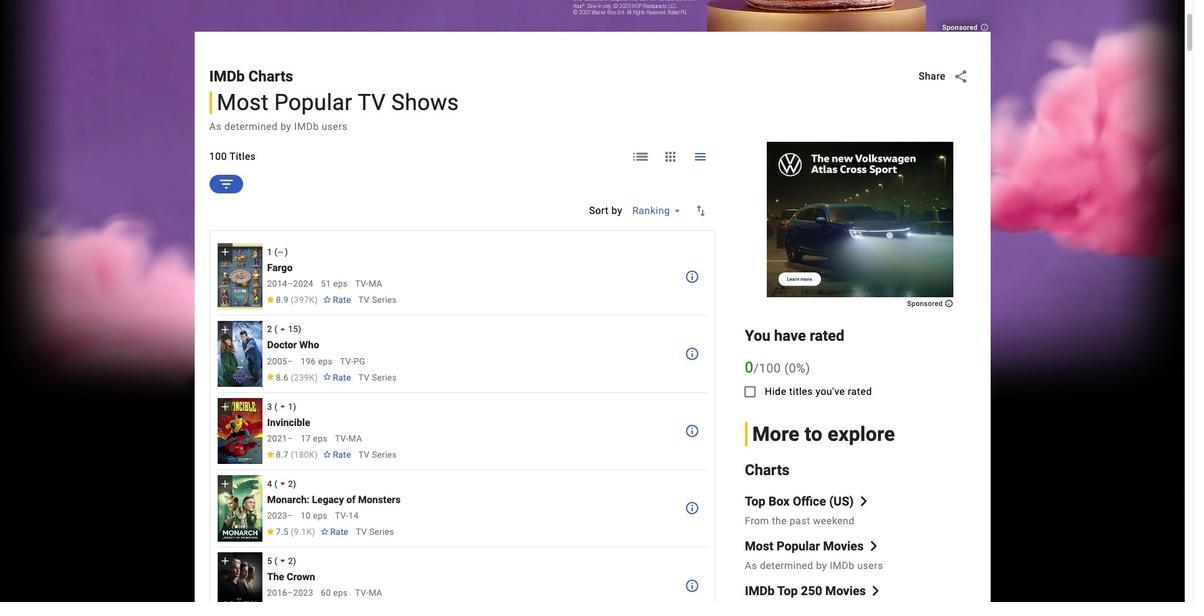 Task type: describe. For each thing, give the bounding box(es) containing it.
1 vertical spatial rated
[[848, 385, 872, 397]]

2 horizontal spatial by
[[816, 560, 827, 572]]

imdb rating: 8.6 element
[[266, 372, 318, 382]]

tv for doctor who
[[358, 372, 370, 382]]

tv-ma for invincible
[[335, 433, 362, 443]]

imdb charts
[[209, 68, 293, 85]]

tv-14
[[335, 511, 359, 520]]

imdb top 250 movies
[[745, 584, 866, 599]]

) inside 'ranking 2' element
[[298, 324, 301, 334]]

239k
[[294, 372, 315, 382]]

no rank change image
[[278, 249, 284, 255]]

the
[[772, 515, 787, 527]]

fargo (2014) image
[[217, 243, 262, 310]]

0 horizontal spatial rated
[[810, 327, 844, 344]]

the crown link
[[267, 571, 315, 583]]

star inline image
[[266, 373, 275, 380]]

0
[[745, 359, 754, 376]]

60
[[321, 588, 331, 598]]

ma for the crown
[[369, 588, 382, 598]]

0%
[[789, 360, 806, 375]]

most popular tv shows as determined by imdb users
[[209, 90, 459, 132]]

share
[[919, 70, 946, 82]]

monarch: legacy of monsters
[[267, 494, 401, 505]]

tv for monarch: legacy of monsters
[[356, 527, 367, 537]]

tv-ma for the crown
[[355, 588, 382, 598]]

1 horizontal spatial determined
[[760, 560, 813, 572]]

of
[[346, 494, 356, 505]]

titles
[[230, 150, 256, 162]]

arrow drop down image
[[276, 554, 289, 567]]

add image for fargo
[[219, 246, 231, 258]]

titles
[[789, 385, 813, 397]]

2016–2023
[[267, 588, 313, 598]]

250
[[801, 584, 822, 599]]

explore
[[828, 422, 895, 446]]

8.6 ( 239k )
[[276, 372, 318, 382]]

tv for fargo
[[358, 295, 370, 305]]

the
[[267, 571, 284, 583]]

tv- for monarch: legacy of monsters
[[335, 511, 348, 520]]

monarch: legacy of monsters link
[[267, 494, 401, 506]]

popular for tv
[[274, 90, 352, 116]]

2021–
[[267, 433, 293, 443]]

7.5
[[276, 527, 288, 537]]

2023–
[[267, 511, 293, 520]]

tv series for monarch: legacy of monsters
[[356, 527, 394, 537]]

eps for fargo
[[333, 279, 348, 289]]

7.5 ( 9.1k )
[[276, 527, 315, 537]]

add image for doctor who
[[219, 323, 231, 336]]

rate for fargo
[[333, 295, 351, 305]]

2 for monarch:
[[288, 479, 293, 489]]

8.7
[[276, 449, 288, 459]]

moved up 15 in ranking element
[[276, 323, 298, 336]]

ranking 5 element
[[267, 554, 677, 567]]

ranking 3 element
[[267, 400, 677, 413]]

most popular movies
[[745, 539, 864, 554]]

chevron right inline image for most popular movies
[[869, 541, 879, 551]]

( for 7.5 ( 9.1k )
[[291, 527, 294, 537]]

selected:  compact view image
[[693, 149, 708, 164]]

doctor who link
[[267, 339, 319, 351]]

star border inline image for legacy
[[320, 528, 329, 535]]

moved down 2 in ranking element for the
[[276, 554, 293, 567]]

you've
[[816, 385, 845, 397]]

monsters
[[358, 494, 401, 505]]

1 (
[[267, 247, 278, 257]]

ma for invincible
[[348, 433, 362, 443]]

(us)
[[829, 494, 854, 509]]

invincible
[[267, 416, 310, 428]]

fargo
[[267, 262, 293, 274]]

( for 8.7 ( 180k )
[[291, 449, 294, 459]]

ranking 4 element
[[267, 477, 677, 490]]

3
[[267, 401, 272, 411]]

tv- for the crown
[[355, 588, 369, 598]]

0 vertical spatial 100
[[209, 150, 227, 162]]

rate button for invincible
[[318, 443, 356, 466]]

weekend
[[813, 515, 855, 527]]

sort by
[[589, 205, 622, 216]]

) inside "0 / 100 ( 0% )"
[[806, 360, 810, 375]]

17
[[301, 433, 311, 443]]

rate button for monarch: legacy of monsters
[[315, 520, 353, 543]]

from
[[745, 515, 769, 527]]

change sort by direction image
[[693, 203, 708, 218]]

2014–2024
[[267, 279, 313, 289]]

51 eps
[[321, 279, 348, 289]]

9.1k
[[294, 527, 312, 537]]

( for 8.9 ( 397k )
[[291, 295, 294, 305]]

determined inside most popular tv shows as determined by imdb users
[[224, 121, 278, 132]]

2005–
[[267, 356, 293, 366]]

pg
[[353, 356, 365, 366]]

51
[[321, 279, 331, 289]]

group for invincible
[[217, 398, 262, 464]]

by inside most popular tv shows as determined by imdb users
[[280, 121, 291, 132]]

1 for 1 (
[[267, 247, 272, 257]]

100 titles
[[209, 150, 256, 162]]

tv-ma for fargo
[[355, 279, 382, 289]]

kurt russell, wyatt russell, ren watabe, anders holm, anna sawai, kiersey clemons, and mari yamamoto in monarch: legacy of monsters (2023) image
[[217, 475, 262, 541]]

( for 4 (
[[274, 479, 278, 489]]

) inside ranking 3 element
[[293, 401, 296, 411]]

rate for doctor who
[[333, 372, 351, 382]]

see more information about the crown image
[[685, 578, 700, 593]]

1 for 1
[[288, 401, 293, 411]]

2 (
[[267, 324, 278, 334]]

j.k. simmons and steven yeun in invincible (2021) image
[[217, 398, 262, 464]]

0 vertical spatial movies
[[823, 539, 864, 554]]

imdb rating: 8.9 element
[[266, 295, 318, 305]]

rate button for fargo
[[318, 289, 356, 311]]

imdb top 250 movies link
[[745, 584, 881, 599]]

2 inside 'ranking 2' element
[[267, 324, 272, 334]]

star border inline image for invincible
[[323, 451, 331, 458]]

14
[[348, 511, 359, 520]]

eps for doctor who
[[318, 356, 333, 366]]

invincible link
[[267, 416, 310, 428]]

group for the crown
[[217, 552, 262, 602]]

past
[[790, 515, 810, 527]]

imdb rating: 7.5 element
[[266, 527, 315, 537]]

1 vertical spatial as
[[745, 560, 757, 572]]

who
[[299, 339, 319, 351]]

0 horizontal spatial top
[[745, 494, 765, 509]]

checkbox unchecked image
[[742, 384, 757, 399]]

sort
[[589, 205, 609, 216]]

180k
[[294, 449, 315, 459]]

crown
[[287, 571, 315, 583]]

) inside ranking 5 element
[[293, 556, 296, 566]]

monarch:
[[267, 494, 309, 505]]

share on social media image
[[953, 69, 968, 84]]

hide
[[765, 385, 786, 397]]

( inside "0 / 100 ( 0% )"
[[784, 360, 789, 375]]

moved up 1 in ranking element
[[276, 400, 293, 413]]



Task type: locate. For each thing, give the bounding box(es) containing it.
star border inline image
[[323, 373, 331, 380], [320, 528, 329, 535]]

top left '250'
[[777, 584, 798, 599]]

sponsored
[[942, 24, 980, 32], [907, 300, 945, 308]]

group for fargo
[[217, 243, 262, 310]]

/
[[754, 360, 759, 375]]

0 vertical spatial most
[[217, 90, 269, 116]]

add image left 2 (
[[219, 323, 231, 336]]

shows
[[391, 90, 459, 116]]

doctor
[[267, 339, 297, 351]]

group
[[217, 243, 262, 310], [217, 321, 262, 387], [217, 398, 262, 464], [217, 475, 262, 541], [217, 552, 262, 602]]

1 vertical spatial chevron right inline image
[[869, 541, 879, 551]]

( right 8.9
[[291, 295, 294, 305]]

arrow drop up image
[[276, 400, 289, 413]]

rate down 51 eps
[[333, 295, 351, 305]]

( right 7.5
[[291, 527, 294, 537]]

( right the 3
[[274, 401, 278, 411]]

1 horizontal spatial charts
[[745, 461, 790, 479]]

8.9 ( 397k )
[[276, 295, 318, 305]]

moved down 2 in ranking element right 4
[[276, 477, 293, 490]]

group for doctor who
[[217, 321, 262, 387]]

most popular movies link
[[745, 539, 879, 554]]

0 vertical spatial popular
[[274, 90, 352, 116]]

2 vertical spatial tv-ma
[[355, 588, 382, 598]]

popular for movies
[[777, 539, 820, 554]]

rate button right "397k"
[[318, 289, 356, 311]]

group left 5
[[217, 552, 262, 602]]

tv series for fargo
[[358, 295, 397, 305]]

1 group from the top
[[217, 243, 262, 310]]

1 horizontal spatial rated
[[848, 385, 872, 397]]

tv-
[[355, 279, 369, 289], [340, 356, 354, 366], [335, 433, 348, 443], [335, 511, 348, 520], [355, 588, 369, 598]]

2 group from the top
[[217, 321, 262, 387]]

eps for invincible
[[313, 433, 327, 443]]

2
[[267, 324, 272, 334], [288, 479, 293, 489], [288, 556, 293, 566]]

0 vertical spatial tv-ma
[[355, 279, 382, 289]]

2 inside ranking 4 element
[[288, 479, 293, 489]]

8.7 ( 180k )
[[276, 449, 318, 459]]

office
[[793, 494, 826, 509]]

group left 4
[[217, 475, 262, 541]]

1 vertical spatial star inline image
[[266, 451, 275, 458]]

rate down tv-pg
[[333, 372, 351, 382]]

( right 4
[[274, 479, 278, 489]]

star inline image left "8.7"
[[266, 451, 275, 458]]

3 add image from the top
[[219, 555, 231, 567]]

( for 3 (
[[274, 401, 278, 411]]

rate for invincible
[[333, 449, 351, 459]]

as inside most popular tv shows as determined by imdb users
[[209, 121, 222, 132]]

star inline image
[[266, 296, 275, 303], [266, 451, 275, 458], [266, 528, 275, 535]]

sponsored content section
[[0, 0, 1189, 493], [767, 142, 953, 308]]

0 horizontal spatial popular
[[274, 90, 352, 116]]

5 (
[[267, 556, 278, 566]]

2 vertical spatial 2
[[288, 556, 293, 566]]

1 up invincible
[[288, 401, 293, 411]]

group left 1 (
[[217, 243, 262, 310]]

eps for the crown
[[333, 588, 348, 598]]

100 inside "0 / 100 ( 0% )"
[[759, 360, 781, 375]]

0 vertical spatial by
[[280, 121, 291, 132]]

2 for the
[[288, 556, 293, 566]]

tv right "397k"
[[358, 295, 370, 305]]

1 vertical spatial by
[[612, 205, 622, 216]]

eps right 196
[[318, 356, 333, 366]]

rate button right 9.1k
[[315, 520, 353, 543]]

group left the 3
[[217, 398, 262, 464]]

tv series
[[358, 295, 397, 305], [358, 372, 397, 382], [358, 449, 397, 459], [356, 527, 394, 537]]

chevron right inline image
[[859, 497, 869, 506], [869, 541, 879, 551]]

0 horizontal spatial most
[[217, 90, 269, 116]]

0 vertical spatial star border inline image
[[323, 296, 331, 303]]

rate for monarch: legacy of monsters
[[330, 527, 348, 537]]

star inline image inside imdb rating: 8.7 element
[[266, 451, 275, 458]]

series
[[372, 295, 397, 305], [372, 372, 397, 382], [372, 449, 397, 459], [369, 527, 394, 537]]

fargo link
[[267, 262, 293, 274]]

0 horizontal spatial charts
[[249, 68, 293, 85]]

most inside most popular tv shows as determined by imdb users
[[217, 90, 269, 116]]

chevron right inline image inside most popular movies link
[[869, 541, 879, 551]]

add image for monarch: legacy of monsters
[[219, 478, 231, 490]]

top up 'from'
[[745, 494, 765, 509]]

see more information about fargo image
[[685, 269, 700, 284]]

add image left the 3
[[219, 400, 231, 413]]

star inline image inside imdb rating: 7.5 element
[[266, 528, 275, 535]]

0 horizontal spatial by
[[280, 121, 291, 132]]

( up doctor
[[274, 324, 278, 334]]

1 left no rank change image
[[267, 247, 272, 257]]

( up hide
[[784, 360, 789, 375]]

0 horizontal spatial determined
[[224, 121, 278, 132]]

as down 'from'
[[745, 560, 757, 572]]

0 horizontal spatial as
[[209, 121, 222, 132]]

tv-ma right 17 eps
[[335, 433, 362, 443]]

arrow drop down image left change sort by direction icon
[[670, 203, 685, 218]]

tv-pg
[[340, 356, 365, 366]]

rate button right 180k
[[318, 443, 356, 466]]

1 horizontal spatial top
[[777, 584, 798, 599]]

by down the imdb charts
[[280, 121, 291, 132]]

3 (
[[267, 401, 278, 411]]

you
[[745, 327, 770, 344]]

rate button right the 239k
[[318, 366, 356, 388]]

tv- right 60 eps
[[355, 588, 369, 598]]

doctor who
[[267, 339, 319, 351]]

more to explore
[[752, 422, 895, 446]]

add image left 5
[[219, 555, 231, 567]]

0 vertical spatial charts
[[249, 68, 293, 85]]

determined down the most popular movies
[[760, 560, 813, 572]]

ranking
[[632, 205, 670, 216]]

( for 8.6 ( 239k )
[[291, 372, 294, 382]]

0 vertical spatial arrow drop down image
[[670, 203, 685, 218]]

1 vertical spatial movies
[[825, 584, 866, 599]]

see more information about monarch: legacy of monsters image
[[685, 501, 700, 516]]

196 eps
[[301, 356, 333, 366]]

1 horizontal spatial users
[[857, 560, 883, 572]]

Hide titles you've rated checkbox
[[735, 377, 765, 406]]

grid view image
[[663, 149, 678, 164]]

add image for invincible
[[219, 400, 231, 413]]

moved down 2 in ranking element for monarch:
[[276, 477, 293, 490]]

eps right '51'
[[333, 279, 348, 289]]

imelda staunton, olivia colman, and claire foy in the crown (2016) image
[[217, 552, 262, 602]]

0 vertical spatial users
[[322, 121, 348, 132]]

rate
[[333, 295, 351, 305], [333, 372, 351, 382], [333, 449, 351, 459], [330, 527, 348, 537]]

determined up titles
[[224, 121, 278, 132]]

most for movies
[[745, 539, 773, 554]]

movies down weekend in the bottom of the page
[[823, 539, 864, 554]]

1 vertical spatial determined
[[760, 560, 813, 572]]

add image for the crown
[[219, 555, 231, 567]]

legacy
[[312, 494, 344, 505]]

8.6
[[276, 372, 288, 382]]

100
[[209, 150, 227, 162], [759, 360, 781, 375]]

0 vertical spatial as
[[209, 121, 222, 132]]

arrow drop down image
[[670, 203, 685, 218], [276, 477, 289, 490]]

tv series for doctor who
[[358, 372, 397, 382]]

tv down the 14 on the bottom
[[356, 527, 367, 537]]

1 add image from the top
[[219, 323, 231, 336]]

charts
[[249, 68, 293, 85], [745, 461, 790, 479]]

ranking 1 element
[[267, 247, 677, 257]]

2 left arrow drop up icon
[[267, 324, 272, 334]]

1 vertical spatial most
[[745, 539, 773, 554]]

by
[[280, 121, 291, 132], [612, 205, 622, 216], [816, 560, 827, 572]]

( up fargo
[[274, 247, 278, 257]]

star border inline image for who
[[323, 373, 331, 380]]

2 vertical spatial star inline image
[[266, 528, 275, 535]]

0 vertical spatial rated
[[810, 327, 844, 344]]

15
[[288, 324, 298, 334]]

0 horizontal spatial 1
[[267, 247, 272, 257]]

popular inside most popular tv shows as determined by imdb users
[[274, 90, 352, 116]]

add image
[[219, 246, 231, 258], [219, 478, 231, 490]]

star inline image left 7.5
[[266, 528, 275, 535]]

box
[[768, 494, 790, 509]]

series for doctor who
[[372, 372, 397, 382]]

determined
[[224, 121, 278, 132], [760, 560, 813, 572]]

100 right 0
[[759, 360, 781, 375]]

1 horizontal spatial popular
[[777, 539, 820, 554]]

397k
[[294, 295, 315, 305]]

tv inside most popular tv shows as determined by imdb users
[[358, 90, 386, 116]]

1 star border inline image from the top
[[323, 296, 331, 303]]

tv left shows
[[358, 90, 386, 116]]

tv- for fargo
[[355, 279, 369, 289]]

tv series for invincible
[[358, 449, 397, 459]]

0 vertical spatial add image
[[219, 323, 231, 336]]

1 vertical spatial 2
[[288, 479, 293, 489]]

0 vertical spatial determined
[[224, 121, 278, 132]]

( inside ranking 3 element
[[274, 401, 278, 411]]

1 vertical spatial add image
[[219, 400, 231, 413]]

1 vertical spatial arrow drop down image
[[276, 477, 289, 490]]

2 up the crown
[[288, 556, 293, 566]]

1 moved down 2 in ranking element from the top
[[276, 477, 293, 490]]

top box office (us)
[[745, 494, 854, 509]]

5
[[267, 556, 272, 566]]

1 vertical spatial tv-ma
[[335, 433, 362, 443]]

0 / 100 ( 0% )
[[745, 359, 810, 376]]

( inside ranking 5 element
[[274, 556, 278, 566]]

3 group from the top
[[217, 398, 262, 464]]

no rank change element
[[278, 249, 285, 255]]

1 horizontal spatial by
[[612, 205, 622, 216]]

196
[[301, 356, 316, 366]]

0 vertical spatial ma
[[369, 279, 382, 289]]

detailed view image
[[633, 149, 648, 164]]

tv
[[358, 90, 386, 116], [358, 295, 370, 305], [358, 372, 370, 382], [358, 449, 370, 459], [356, 527, 367, 537]]

rated
[[810, 327, 844, 344], [848, 385, 872, 397]]

1 vertical spatial sponsored
[[907, 300, 945, 308]]

2 star inline image from the top
[[266, 451, 275, 458]]

series for fargo
[[372, 295, 397, 305]]

imdb
[[209, 68, 245, 85], [294, 121, 319, 132], [830, 560, 854, 572], [745, 584, 775, 599]]

add image left 1 (
[[219, 246, 231, 258]]

1 star inline image from the top
[[266, 296, 275, 303]]

2 star border inline image from the top
[[323, 451, 331, 458]]

rate button
[[318, 289, 356, 311], [318, 366, 356, 388], [318, 443, 356, 466], [315, 520, 353, 543]]

star inline image for fargo
[[266, 296, 275, 303]]

2 add image from the top
[[219, 400, 231, 413]]

most
[[217, 90, 269, 116], [745, 539, 773, 554]]

( inside ranking 4 element
[[274, 479, 278, 489]]

4 (
[[267, 479, 278, 489]]

to
[[805, 422, 823, 446]]

(
[[274, 247, 278, 257], [291, 295, 294, 305], [274, 324, 278, 334], [784, 360, 789, 375], [291, 372, 294, 382], [274, 401, 278, 411], [291, 449, 294, 459], [274, 479, 278, 489], [291, 527, 294, 537], [274, 556, 278, 566]]

eps right 17
[[313, 433, 327, 443]]

1 vertical spatial popular
[[777, 539, 820, 554]]

tv- right 51 eps
[[355, 279, 369, 289]]

1 vertical spatial star border inline image
[[320, 528, 329, 535]]

rated right you've
[[848, 385, 872, 397]]

most down the imdb charts
[[217, 90, 269, 116]]

60 eps
[[321, 588, 348, 598]]

moved down 2 in ranking element
[[276, 477, 293, 490], [276, 554, 293, 567]]

star border inline image down 196 eps
[[323, 373, 331, 380]]

0 horizontal spatial users
[[322, 121, 348, 132]]

) inside ranking 4 element
[[293, 479, 296, 489]]

4 group from the top
[[217, 475, 262, 541]]

0 vertical spatial star inline image
[[266, 296, 275, 303]]

tv-ma right 51 eps
[[355, 279, 382, 289]]

series for monarch: legacy of monsters
[[369, 527, 394, 537]]

top box office (us) link
[[745, 494, 869, 509]]

( right 5
[[274, 556, 278, 566]]

0 vertical spatial add image
[[219, 246, 231, 258]]

0 vertical spatial chevron right inline image
[[859, 497, 869, 506]]

2 add image from the top
[[219, 478, 231, 490]]

tv for invincible
[[358, 449, 370, 459]]

by right sort
[[612, 205, 622, 216]]

2 inside ranking 5 element
[[288, 556, 293, 566]]

10 eps
[[301, 511, 327, 520]]

eps right 60
[[333, 588, 348, 598]]

0 vertical spatial moved down 2 in ranking element
[[276, 477, 293, 490]]

star inline image inside imdb rating: 8.9 element
[[266, 296, 275, 303]]

1
[[267, 247, 272, 257], [288, 401, 293, 411]]

you have rated
[[745, 327, 844, 344]]

10
[[301, 511, 311, 520]]

)
[[285, 247, 288, 257], [315, 295, 318, 305], [298, 324, 301, 334], [806, 360, 810, 375], [315, 372, 318, 382], [293, 401, 296, 411], [315, 449, 318, 459], [293, 479, 296, 489], [312, 527, 315, 537], [293, 556, 296, 566]]

add image
[[219, 323, 231, 336], [219, 400, 231, 413], [219, 555, 231, 567]]

1 vertical spatial ma
[[348, 433, 362, 443]]

as
[[209, 121, 222, 132], [745, 560, 757, 572]]

( for 2 (
[[274, 324, 278, 334]]

star inline image left 8.9
[[266, 296, 275, 303]]

add image left 4
[[219, 478, 231, 490]]

from the past weekend
[[745, 515, 855, 527]]

ma for fargo
[[369, 279, 382, 289]]

star inline image for monarch: legacy of monsters
[[266, 528, 275, 535]]

( for 1 (
[[274, 247, 278, 257]]

hide titles you've rated
[[765, 385, 872, 397]]

1 inside ranking 3 element
[[288, 401, 293, 411]]

chevron right inline image for top box office (us)
[[859, 497, 869, 506]]

0 vertical spatial 1
[[267, 247, 272, 257]]

1 vertical spatial users
[[857, 560, 883, 572]]

2 up monarch:
[[288, 479, 293, 489]]

17 eps
[[301, 433, 327, 443]]

users inside most popular tv shows as determined by imdb users
[[322, 121, 348, 132]]

eps for monarch: legacy of monsters
[[313, 511, 327, 520]]

0 vertical spatial top
[[745, 494, 765, 509]]

have
[[774, 327, 806, 344]]

tv- right 17 eps
[[335, 433, 348, 443]]

users
[[322, 121, 348, 132], [857, 560, 883, 572]]

star inline image for invincible
[[266, 451, 275, 458]]

0 vertical spatial 2
[[267, 324, 272, 334]]

5 group from the top
[[217, 552, 262, 602]]

1 vertical spatial add image
[[219, 478, 231, 490]]

0 horizontal spatial arrow drop down image
[[276, 477, 289, 490]]

star border inline image down 17 eps
[[323, 451, 331, 458]]

tv- for doctor who
[[340, 356, 354, 366]]

tv down pg
[[358, 372, 370, 382]]

rated right "have"
[[810, 327, 844, 344]]

1 vertical spatial 100
[[759, 360, 781, 375]]

100 left titles
[[209, 150, 227, 162]]

see more information about doctor who image
[[685, 346, 700, 361]]

series for invincible
[[372, 449, 397, 459]]

0 horizontal spatial 100
[[209, 150, 227, 162]]

chevron right inline image right (us)
[[859, 497, 869, 506]]

( right 8.6
[[291, 372, 294, 382]]

1 horizontal spatial most
[[745, 539, 773, 554]]

tv- right 196 eps
[[340, 356, 354, 366]]

ma right 17 eps
[[348, 433, 362, 443]]

star border inline image for fargo
[[323, 296, 331, 303]]

0 vertical spatial star border inline image
[[323, 373, 331, 380]]

2 moved down 2 in ranking element from the top
[[276, 554, 293, 567]]

tv- down the monarch: legacy of monsters link
[[335, 511, 348, 520]]

1 vertical spatial moved down 2 in ranking element
[[276, 554, 293, 567]]

1 horizontal spatial as
[[745, 560, 757, 572]]

see more information about invincible image
[[685, 424, 700, 439]]

star border inline image
[[323, 296, 331, 303], [323, 451, 331, 458]]

tv-ma right 60 eps
[[355, 588, 382, 598]]

4
[[267, 479, 272, 489]]

2 vertical spatial ma
[[369, 588, 382, 598]]

( right "8.7"
[[291, 449, 294, 459]]

star border inline image down '51'
[[323, 296, 331, 303]]

chevron right inline image inside top box office (us) link
[[859, 497, 869, 506]]

most down 'from'
[[745, 539, 773, 554]]

chevron right inline image
[[871, 586, 881, 596]]

rate button for doctor who
[[318, 366, 356, 388]]

most for tv
[[217, 90, 269, 116]]

( inside 'ranking 2' element
[[274, 324, 278, 334]]

1 horizontal spatial arrow drop down image
[[670, 203, 685, 218]]

the crown
[[267, 571, 315, 583]]

( for 5 (
[[274, 556, 278, 566]]

imdb rating: 8.7 element
[[266, 449, 318, 459]]

1 add image from the top
[[219, 246, 231, 258]]

ma right 60 eps
[[369, 588, 382, 598]]

filter image
[[217, 175, 235, 193]]

1 vertical spatial 1
[[288, 401, 293, 411]]

movies left chevron right inline icon
[[825, 584, 866, 599]]

0 vertical spatial sponsored
[[942, 24, 980, 32]]

moved down 2 in ranking element right 5
[[276, 554, 293, 567]]

8.9
[[276, 295, 288, 305]]

1 vertical spatial top
[[777, 584, 798, 599]]

1 horizontal spatial 1
[[288, 401, 293, 411]]

group for monarch: legacy of monsters
[[217, 475, 262, 541]]

2 vertical spatial add image
[[219, 555, 231, 567]]

star border inline image down 10 eps
[[320, 528, 329, 535]]

arrow drop down image right 4
[[276, 477, 289, 490]]

1 vertical spatial charts
[[745, 461, 790, 479]]

imdb inside most popular tv shows as determined by imdb users
[[294, 121, 319, 132]]

1 vertical spatial star border inline image
[[323, 451, 331, 458]]

ma right 51 eps
[[369, 279, 382, 289]]

movies
[[823, 539, 864, 554], [825, 584, 866, 599]]

by down most popular movies link at the right of the page
[[816, 560, 827, 572]]

more
[[752, 422, 800, 446]]

rate down tv-14
[[330, 527, 348, 537]]

3 star inline image from the top
[[266, 528, 275, 535]]

eps right 10
[[313, 511, 327, 520]]

chevron right inline image up chevron right inline icon
[[869, 541, 879, 551]]

arrow drop up image
[[276, 323, 289, 336]]

tv up monsters
[[358, 449, 370, 459]]

tv- for invincible
[[335, 433, 348, 443]]

group left star inline image
[[217, 321, 262, 387]]

ranking 2 element
[[267, 323, 677, 336]]

ma
[[369, 279, 382, 289], [348, 433, 362, 443], [369, 588, 382, 598]]

as up 100 titles
[[209, 121, 222, 132]]

2 vertical spatial by
[[816, 560, 827, 572]]

as determined by imdb users
[[745, 560, 883, 572]]

eps
[[333, 279, 348, 289], [318, 356, 333, 366], [313, 433, 327, 443], [313, 511, 327, 520], [333, 588, 348, 598]]

rate right 180k
[[333, 449, 351, 459]]

catherine tate and david tennant in doctor who (2005) image
[[217, 321, 262, 387]]

1 horizontal spatial 100
[[759, 360, 781, 375]]



Task type: vqa. For each thing, say whether or not it's contained in the screenshot.
the bottommost the on
no



